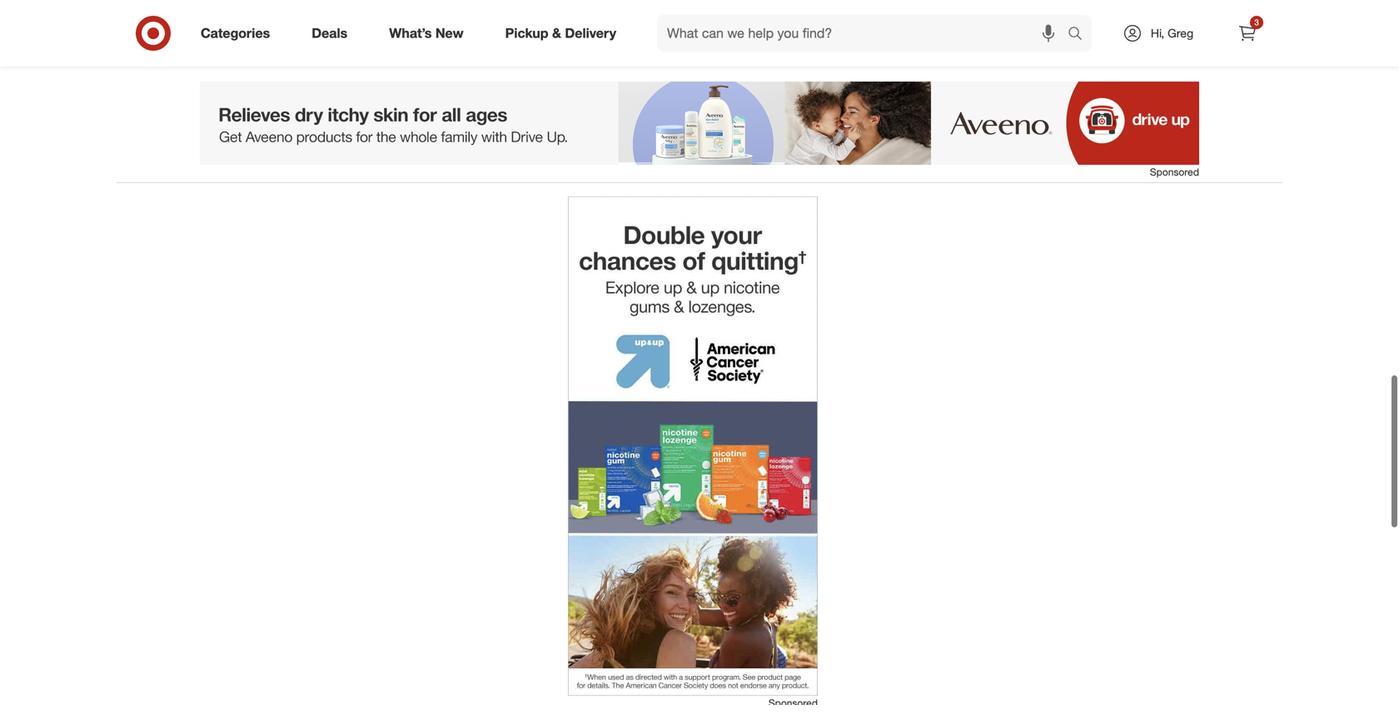 Task type: describe. For each thing, give the bounding box(es) containing it.
these
[[584, 41, 617, 57]]

pharmacist
[[418, 41, 486, 57]]

what's new link
[[375, 15, 484, 52]]

deals link
[[297, 15, 368, 52]]

new
[[435, 25, 464, 41]]

3 link
[[1229, 15, 1266, 52]]

this
[[660, 21, 685, 38]]

vaccines
[[621, 41, 675, 57]]

apply.
[[1123, 21, 1158, 38]]

state
[[490, 21, 521, 38]]

to inside **for covid-19 and more: availability varies by state based on regulations. this is not an all‐inclusive list of who should be vaccinated. age restrictions apply. talk to your cvs pharmacy
[[200, 41, 212, 57]]

age
[[1024, 21, 1048, 38]]

categories link
[[187, 15, 291, 52]]

based
[[524, 21, 562, 38]]

for
[[733, 41, 749, 57]]

vaccinated.
[[950, 21, 1020, 38]]

what's
[[389, 25, 432, 41]]

by
[[472, 21, 487, 38]]

immunizing
[[345, 41, 414, 57]]

pickup & delivery
[[505, 25, 616, 41]]

cvs
[[246, 41, 273, 57]]

greg
[[1168, 26, 1193, 40]]

1 vertical spatial advertisement region
[[568, 197, 818, 696]]

is
[[689, 21, 699, 38]]

pickup
[[505, 25, 548, 41]]

right
[[702, 41, 729, 57]]

and
[[299, 21, 322, 38]]

search button
[[1060, 15, 1100, 55]]

sponsored
[[1150, 166, 1199, 178]]

**for covid-19 and more: availability varies by state based on regulations. this is not an all‐inclusive list of who should be vaccinated. age restrictions apply. talk to your cvs pharmacy
[[200, 21, 1185, 57]]

19
[[280, 21, 295, 38]]

pharmacy
[[277, 41, 339, 57]]

an
[[726, 21, 741, 38]]

restrictions
[[1052, 21, 1119, 38]]

What can we help you find? suggestions appear below search field
[[657, 15, 1072, 52]]

list
[[820, 21, 837, 38]]

2 to from the left
[[490, 41, 502, 57]]

regulations.
[[586, 21, 656, 38]]

your
[[216, 41, 242, 57]]

search
[[1060, 27, 1100, 43]]

pickup & delivery link
[[491, 15, 637, 52]]



Task type: vqa. For each thing, say whether or not it's contained in the screenshot.
an
yes



Task type: locate. For each thing, give the bounding box(es) containing it.
to left see
[[490, 41, 502, 57]]

all‐inclusive
[[745, 21, 816, 38]]

are
[[679, 41, 698, 57]]

0 horizontal spatial of
[[568, 41, 580, 57]]

hi,
[[1151, 26, 1164, 40]]

of
[[841, 21, 853, 38], [568, 41, 580, 57]]

immunizing pharmacist to see if any of these vaccines are right for you.
[[341, 41, 778, 57]]

varies
[[432, 21, 468, 38]]

not
[[703, 21, 722, 38]]

to down **for
[[200, 41, 212, 57]]

1 vertical spatial of
[[568, 41, 580, 57]]

1 to from the left
[[200, 41, 212, 57]]

**for
[[200, 21, 229, 38]]

delivery
[[565, 25, 616, 41]]

covid-
[[233, 21, 280, 38]]

1 horizontal spatial to
[[490, 41, 502, 57]]

3
[[1254, 17, 1259, 27]]

more:
[[326, 21, 361, 38]]

of inside **for covid-19 and more: availability varies by state based on regulations. this is not an all‐inclusive list of who should be vaccinated. age restrictions apply. talk to your cvs pharmacy
[[841, 21, 853, 38]]

availability
[[365, 21, 428, 38]]

be
[[931, 21, 947, 38]]

any
[[543, 41, 564, 57]]

what's new
[[389, 25, 464, 41]]

0 vertical spatial advertisement region
[[200, 82, 1199, 165]]

see
[[506, 41, 528, 57]]

0 vertical spatial of
[[841, 21, 853, 38]]

advertisement region
[[200, 82, 1199, 165], [568, 197, 818, 696]]

of right list
[[841, 21, 853, 38]]

on
[[566, 21, 582, 38]]

if
[[532, 41, 539, 57]]

1 horizontal spatial of
[[841, 21, 853, 38]]

hi, greg
[[1151, 26, 1193, 40]]

talk
[[1162, 21, 1185, 38]]

you.
[[753, 41, 778, 57]]

should
[[886, 21, 927, 38]]

to
[[200, 41, 212, 57], [490, 41, 502, 57]]

who
[[857, 21, 882, 38]]

of down "on"
[[568, 41, 580, 57]]

categories
[[201, 25, 270, 41]]

deals
[[312, 25, 347, 41]]

&
[[552, 25, 561, 41]]

0 horizontal spatial to
[[200, 41, 212, 57]]



